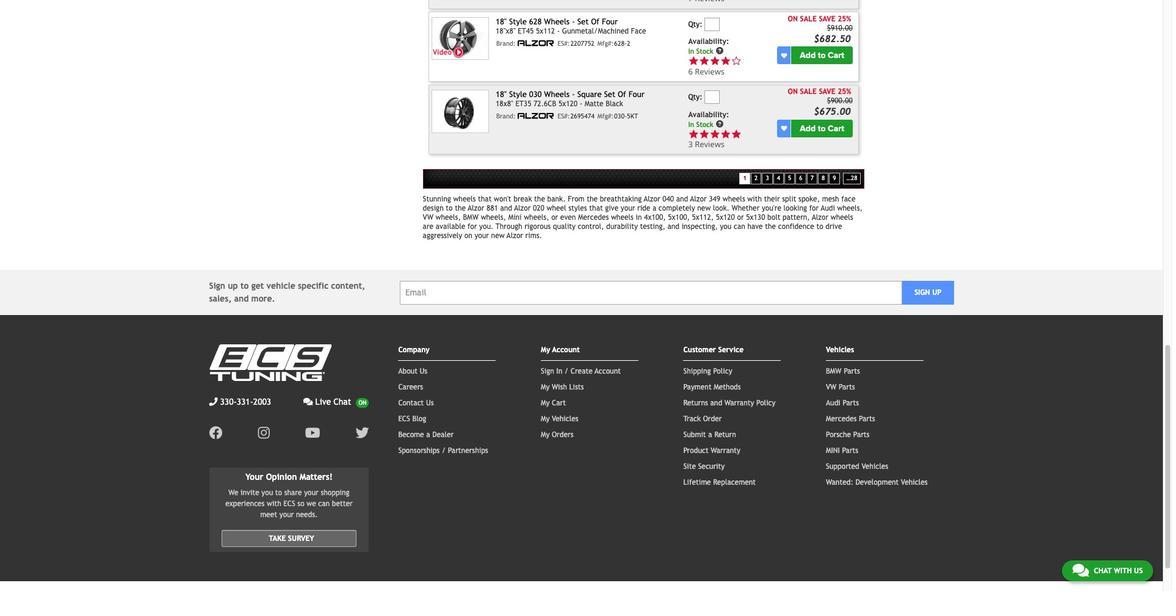 Task type: vqa. For each thing, say whether or not it's contained in the screenshot.
second 18"
yes



Task type: describe. For each thing, give the bounding box(es) containing it.
the up 020
[[534, 195, 545, 203]]

take survey link
[[221, 530, 357, 547]]

3 for 3
[[766, 175, 769, 182]]

5x112,
[[692, 213, 714, 222]]

a for customer service
[[708, 430, 712, 439]]

0 horizontal spatial new
[[491, 231, 505, 240]]

four inside "18" style 628 wheels - set of four 18"x8" et45 5x112 - gunmetal/machined face"
[[602, 17, 618, 26]]

alzor left 349
[[690, 195, 707, 203]]

opinion
[[266, 472, 297, 482]]

1 vertical spatial audi
[[826, 399, 841, 407]]

3 reviews
[[688, 139, 725, 150]]

wheels, up available
[[436, 213, 461, 222]]

parts for audi parts
[[843, 399, 859, 407]]

and up order
[[710, 399, 722, 407]]

bmw inside stunning wheels that won't break the bank. from the breathtaking alzor 040 and alzor 349 wheels with their split spoke, mesh face design to the alzor 881 and alzor 020 wheel styles that give your ride a completely new look. whether you're looking for audi wheels, vw wheels, bmw wheels, mini wheels, or even mercedes wheels in 4x100, 5x100, 5x112, 5x120 or 5x130 bolt pattern, alzor wheels are available for you. through rigorous quality control, durability testing, and inspecting, you can have the confidence to drive aggressively on your new alzor rims.
[[463, 213, 479, 222]]

18" style 030 wheels - square set of four link
[[496, 90, 645, 99]]

and up "completely"
[[676, 195, 688, 203]]

a inside stunning wheels that won't break the bank. from the breathtaking alzor 040 and alzor 349 wheels with their split spoke, mesh face design to the alzor 881 and alzor 020 wheel styles that give your ride a completely new look. whether you're looking for audi wheels, vw wheels, bmw wheels, mini wheels, or even mercedes wheels in 4x100, 5x100, 5x112, 5x120 or 5x130 bolt pattern, alzor wheels are available for you. through rigorous quality control, durability testing, and inspecting, you can have the confidence to drive aggressively on your new alzor rims.
[[653, 204, 656, 213]]

2 vertical spatial in
[[556, 367, 562, 376]]

alzor left 881
[[468, 204, 484, 213]]

my for my orders
[[541, 430, 550, 439]]

supported vehicles
[[826, 462, 888, 471]]

live chat
[[315, 397, 351, 407]]

my wish lists link
[[541, 383, 584, 391]]

0 horizontal spatial for
[[468, 222, 477, 231]]

628-
[[614, 40, 627, 47]]

vehicles up wanted: development vehicles
[[862, 462, 888, 471]]

1 horizontal spatial vw
[[826, 383, 837, 391]]

availability: for 6
[[688, 37, 729, 46]]

my for my wish lists
[[541, 383, 550, 391]]

create
[[571, 367, 593, 376]]

audi inside stunning wheels that won't break the bank. from the breathtaking alzor 040 and alzor 349 wheels with their split spoke, mesh face design to the alzor 881 and alzor 020 wheel styles that give your ride a completely new look. whether you're looking for audi wheels, vw wheels, bmw wheels, mini wheels, or even mercedes wheels in 4x100, 5x100, 5x112, 5x120 or 5x130 bolt pattern, alzor wheels are available for you. through rigorous quality control, durability testing, and inspecting, you can have the confidence to drive aggressively on your new alzor rims.
[[821, 204, 835, 213]]

parts for mini parts
[[842, 446, 859, 455]]

audi parts
[[826, 399, 859, 407]]

sponsorships / partnerships
[[398, 446, 488, 455]]

you're
[[762, 204, 781, 213]]

chat inside 'link'
[[334, 397, 351, 407]]

…28 link
[[843, 173, 861, 184]]

5
[[788, 175, 791, 182]]

returns and warranty policy link
[[683, 399, 776, 407]]

us for about us
[[420, 367, 428, 376]]

lists
[[569, 383, 584, 391]]

- up 2695474
[[580, 100, 583, 108]]

from
[[568, 195, 585, 203]]

5x112
[[536, 27, 555, 35]]

return
[[714, 430, 736, 439]]

wheels for 3 reviews
[[544, 90, 570, 99]]

25% for $682.50
[[838, 14, 851, 23]]

- down the 18" style 628 wheels - set of four link
[[557, 27, 560, 35]]

square
[[577, 90, 602, 99]]

3 link
[[762, 173, 773, 184]]

to down $675.00
[[818, 123, 826, 134]]

0 vertical spatial 2
[[627, 40, 631, 47]]

wheels up durability
[[611, 213, 634, 222]]

lifetime replacement link
[[683, 478, 756, 487]]

alzor up ride
[[644, 195, 660, 203]]

set inside 18" style 030 wheels - square set of four 18x8" et35 72.6cb 5x120 - matte black
[[604, 90, 616, 99]]

mini
[[508, 213, 522, 222]]

brand: for 3
[[496, 113, 516, 120]]

es#: for 6 reviews
[[558, 40, 570, 47]]

my wish lists
[[541, 383, 584, 391]]

2 3 reviews link from the top
[[688, 139, 742, 150]]

mercedes parts link
[[826, 415, 875, 423]]

development
[[856, 478, 899, 487]]

returns
[[683, 399, 708, 407]]

payment methods
[[683, 383, 741, 391]]

vw parts link
[[826, 383, 855, 391]]

2 inside 2 link
[[755, 175, 758, 182]]

careers link
[[398, 383, 423, 391]]

2 vertical spatial cart
[[552, 399, 566, 407]]

available
[[436, 222, 465, 231]]

brand: for 6
[[496, 40, 516, 47]]

- up 2207752 at the top of page
[[572, 17, 575, 26]]

comments image for chat
[[1073, 563, 1089, 578]]

youtube logo image
[[305, 426, 320, 440]]

the right 'from' at the left of the page
[[587, 195, 598, 203]]

sale for $675.00
[[800, 87, 817, 96]]

specific
[[298, 281, 329, 291]]

submit a return link
[[683, 430, 736, 439]]

become
[[398, 430, 424, 439]]

1 vertical spatial warranty
[[711, 446, 741, 455]]

four inside 18" style 030 wheels - square set of four 18x8" et35 72.6cb 5x120 - matte black
[[629, 90, 645, 99]]

add for $675.00
[[800, 123, 816, 134]]

in
[[636, 213, 642, 222]]

2695474
[[570, 113, 595, 120]]

methods
[[714, 383, 741, 391]]

4
[[777, 175, 780, 182]]

spoke,
[[799, 195, 820, 203]]

shipping
[[683, 367, 711, 376]]

twitter logo image
[[356, 426, 369, 440]]

question sign image
[[716, 119, 724, 128]]

shipping policy link
[[683, 367, 732, 376]]

cart for $682.50
[[828, 50, 844, 61]]

quality
[[553, 222, 576, 231]]

alzor down through
[[507, 231, 523, 240]]

4 link
[[773, 173, 784, 184]]

add to cart for $675.00
[[800, 123, 844, 134]]

mini parts link
[[826, 446, 859, 455]]

even
[[560, 213, 576, 222]]

you.
[[479, 222, 494, 231]]

styles
[[569, 204, 587, 213]]

customer
[[683, 346, 716, 354]]

mini
[[826, 446, 840, 455]]

take survey button
[[221, 530, 357, 547]]

to down stunning
[[446, 204, 453, 213]]

1 or from the left
[[551, 213, 558, 222]]

gunmetal/machined
[[562, 27, 629, 35]]

1 horizontal spatial bmw
[[826, 367, 842, 376]]

cart for $675.00
[[828, 123, 844, 134]]

inspecting,
[[682, 222, 718, 231]]

sign for sign up
[[915, 288, 930, 297]]

sponsorships / partnerships link
[[398, 446, 488, 455]]

5kt
[[627, 113, 638, 120]]

save for $675.00
[[819, 87, 836, 96]]

wheels, down face
[[837, 204, 863, 213]]

9 link
[[829, 173, 840, 184]]

phone image
[[209, 398, 218, 406]]

looking
[[784, 204, 807, 213]]

1 6 reviews link from the top
[[688, 56, 775, 77]]

9
[[833, 175, 836, 182]]

wheels, down 881
[[481, 213, 506, 222]]

2 6 reviews link from the top
[[688, 66, 742, 77]]

in for 6
[[688, 47, 694, 55]]

aggressively
[[423, 231, 462, 240]]

18"x8"
[[496, 27, 516, 35]]

alzor - corporate logo image for 3
[[518, 113, 555, 119]]

lifetime replacement
[[683, 478, 756, 487]]

meet
[[260, 510, 277, 519]]

1 horizontal spatial for
[[809, 204, 819, 213]]

add to cart for $682.50
[[800, 50, 844, 61]]

split
[[782, 195, 796, 203]]

ecs tuning image
[[209, 344, 331, 381]]

mercedes inside stunning wheels that won't break the bank. from the breathtaking alzor 040 and alzor 349 wheels with their split spoke, mesh face design to the alzor 881 and alzor 020 wheel styles that give your ride a completely new look. whether you're looking for audi wheels, vw wheels, bmw wheels, mini wheels, or even mercedes wheels in 4x100, 5x100, 5x112, 5x120 or 5x130 bolt pattern, alzor wheels are available for you. through rigorous quality control, durability testing, and inspecting, you can have the confidence to drive aggressively on your new alzor rims.
[[578, 213, 609, 222]]

contact
[[398, 399, 424, 407]]

1
[[743, 175, 747, 182]]

on sale save 25% $910.00 $682.50
[[788, 14, 853, 44]]

18" style 628 wheels - set of four 18"x8" et45 5x112 - gunmetal/machined face
[[496, 17, 646, 35]]

wheels, up the rigorous at the top left of the page
[[524, 213, 549, 222]]

security
[[698, 462, 725, 471]]

and inside sign up to get vehicle specific content, sales, and more.
[[234, 294, 249, 303]]

Email email field
[[400, 281, 902, 304]]

3 for 3 reviews
[[688, 139, 693, 150]]

4x100,
[[644, 213, 666, 222]]

1 horizontal spatial that
[[589, 204, 603, 213]]

$900.00
[[827, 97, 853, 105]]

stock for 3
[[696, 120, 714, 128]]

0 vertical spatial account
[[552, 346, 580, 354]]

empty star image
[[731, 56, 742, 66]]

get
[[251, 281, 264, 291]]

my for my cart
[[541, 399, 550, 407]]

my orders link
[[541, 430, 574, 439]]

8 link
[[818, 173, 829, 184]]

instagram logo image
[[258, 426, 270, 440]]

up for sign up
[[932, 288, 942, 297]]

es#: for 3 reviews
[[558, 113, 570, 120]]

take survey
[[269, 534, 314, 543]]

18" style 628 wheels - set of four link
[[496, 17, 618, 26]]

matters!
[[300, 472, 333, 482]]

the up available
[[455, 204, 466, 213]]

sign up
[[915, 288, 942, 297]]

to inside sign up to get vehicle specific content, sales, and more.
[[241, 281, 249, 291]]

vehicles right development at the bottom right
[[901, 478, 928, 487]]

my for my vehicles
[[541, 415, 550, 423]]

porsche parts
[[826, 430, 870, 439]]

331-
[[237, 397, 253, 407]]

question sign image
[[716, 46, 724, 55]]

pattern,
[[783, 213, 810, 222]]

rims.
[[525, 231, 542, 240]]

in for 3
[[688, 120, 694, 128]]

qty: for 6
[[688, 20, 703, 29]]

add for $682.50
[[800, 50, 816, 61]]

es#: 2695474 mfg#: 030-5kt
[[558, 113, 638, 120]]

628
[[529, 17, 542, 26]]

wanted: development vehicles
[[826, 478, 928, 487]]

0 horizontal spatial policy
[[713, 367, 732, 376]]

add to wish list image for $682.50
[[781, 52, 787, 58]]

0 vertical spatial new
[[697, 204, 711, 213]]

parts for vw parts
[[839, 383, 855, 391]]

6 for 6 reviews
[[688, 66, 693, 77]]

add to wish list image for $675.00
[[781, 125, 787, 131]]

and down 5x100,
[[668, 222, 680, 231]]

survey
[[288, 534, 314, 543]]

alzor down break
[[514, 204, 531, 213]]



Task type: locate. For each thing, give the bounding box(es) containing it.
1 es#: from the top
[[558, 40, 570, 47]]

1 horizontal spatial can
[[734, 222, 745, 231]]

1 3 reviews link from the top
[[688, 129, 775, 150]]

/ down dealer
[[442, 446, 446, 455]]

add to cart button for $675.00
[[792, 119, 853, 137]]

1 horizontal spatial 3
[[766, 175, 769, 182]]

1 vertical spatial mfg#:
[[598, 113, 614, 120]]

matte
[[585, 100, 604, 108]]

sales,
[[209, 294, 232, 303]]

parts up mercedes parts link
[[843, 399, 859, 407]]

2 qty: from the top
[[688, 93, 703, 101]]

durability
[[606, 222, 638, 231]]

my left the orders
[[541, 430, 550, 439]]

so
[[298, 499, 304, 508]]

of up black
[[618, 90, 626, 99]]

experiences
[[225, 499, 265, 508]]

6 left empty star image
[[688, 66, 693, 77]]

submit a return
[[683, 430, 736, 439]]

0 horizontal spatial sign
[[209, 281, 225, 291]]

availability: in stock
[[688, 37, 729, 55], [688, 110, 729, 128]]

on
[[788, 14, 798, 23], [788, 87, 798, 96]]

supported vehicles link
[[826, 462, 888, 471]]

to left drive
[[817, 222, 823, 231]]

1 horizontal spatial four
[[629, 90, 645, 99]]

star image inside 3 reviews link
[[731, 129, 742, 139]]

parts up porsche parts
[[859, 415, 875, 423]]

policy
[[713, 367, 732, 376], [756, 399, 776, 407]]

1 on from the top
[[788, 14, 798, 23]]

sign up button
[[902, 281, 954, 304]]

my for my account
[[541, 346, 550, 354]]

vw
[[423, 213, 433, 222], [826, 383, 837, 391]]

1 vertical spatial stock
[[696, 120, 714, 128]]

1 mfg#: from the top
[[598, 40, 614, 47]]

availability: in stock for 3
[[688, 110, 729, 128]]

and
[[676, 195, 688, 203], [500, 204, 512, 213], [668, 222, 680, 231], [234, 294, 249, 303], [710, 399, 722, 407]]

1 horizontal spatial a
[[653, 204, 656, 213]]

sign inside sign up button
[[915, 288, 930, 297]]

0 vertical spatial comments image
[[303, 398, 313, 406]]

1 horizontal spatial policy
[[756, 399, 776, 407]]

of inside 18" style 030 wheels - square set of four 18x8" et35 72.6cb 5x120 - matte black
[[618, 90, 626, 99]]

on inside on sale save 25% $910.00 $682.50
[[788, 14, 798, 23]]

1 vertical spatial add to wish list image
[[781, 125, 787, 131]]

track order link
[[683, 415, 722, 423]]

2 availability: from the top
[[688, 110, 729, 119]]

18" inside 18" style 030 wheels - square set of four 18x8" et35 72.6cb 5x120 - matte black
[[496, 90, 507, 99]]

sale inside on sale save 25% $910.00 $682.50
[[800, 14, 817, 23]]

1 vertical spatial comments image
[[1073, 563, 1089, 578]]

supported
[[826, 462, 860, 471]]

1 wheels from the top
[[544, 17, 570, 26]]

0 vertical spatial warranty
[[725, 399, 754, 407]]

comments image
[[303, 398, 313, 406], [1073, 563, 1089, 578]]

cart down $675.00
[[828, 123, 844, 134]]

1 add to cart button from the top
[[792, 47, 853, 64]]

5x120 inside stunning wheels that won't break the bank. from the breathtaking alzor 040 and alzor 349 wheels with their split spoke, mesh face design to the alzor 881 and alzor 020 wheel styles that give your ride a completely new look. whether you're looking for audi wheels, vw wheels, bmw wheels, mini wheels, or even mercedes wheels in 4x100, 5x100, 5x112, 5x120 or 5x130 bolt pattern, alzor wheels are available for you. through rigorous quality control, durability testing, and inspecting, you can have the confidence to drive aggressively on your new alzor rims.
[[716, 213, 735, 222]]

0 horizontal spatial /
[[442, 446, 446, 455]]

1 vertical spatial availability: in stock
[[688, 110, 729, 128]]

set inside "18" style 628 wheels - set of four 18"x8" et45 5x112 - gunmetal/machined face"
[[577, 17, 589, 26]]

have
[[748, 222, 763, 231]]

sign
[[209, 281, 225, 291], [915, 288, 930, 297], [541, 367, 554, 376]]

can inside stunning wheels that won't break the bank. from the breathtaking alzor 040 and alzor 349 wheels with their split spoke, mesh face design to the alzor 881 and alzor 020 wheel styles that give your ride a completely new look. whether you're looking for audi wheels, vw wheels, bmw wheels, mini wheels, or even mercedes wheels in 4x100, 5x100, 5x112, 5x120 or 5x130 bolt pattern, alzor wheels are available for you. through rigorous quality control, durability testing, and inspecting, you can have the confidence to drive aggressively on your new alzor rims.
[[734, 222, 745, 231]]

1 horizontal spatial 2
[[755, 175, 758, 182]]

0 vertical spatial for
[[809, 204, 819, 213]]

design
[[423, 204, 444, 213]]

ecs blog
[[398, 415, 426, 423]]

2 down gunmetal/machined
[[627, 40, 631, 47]]

a for company
[[426, 430, 430, 439]]

share
[[284, 488, 302, 497]]

3 reviews link
[[688, 129, 775, 150], [688, 139, 742, 150]]

0 horizontal spatial 5x120
[[559, 100, 578, 108]]

stock for 6
[[696, 47, 714, 55]]

with inside the we invite you to share your shopping experiences with ecs so we can better meet your needs.
[[267, 499, 281, 508]]

1 vertical spatial us
[[426, 399, 434, 407]]

give
[[605, 204, 619, 213]]

1 horizontal spatial chat
[[1094, 567, 1112, 575]]

2 sale from the top
[[800, 87, 817, 96]]

mfg#: left 628-
[[598, 40, 614, 47]]

1 vertical spatial wheels
[[544, 90, 570, 99]]

2 add to cart button from the top
[[792, 119, 853, 137]]

1 vertical spatial of
[[618, 90, 626, 99]]

0 vertical spatial add to cart button
[[792, 47, 853, 64]]

2 horizontal spatial sign
[[915, 288, 930, 297]]

1 availability: in stock from the top
[[688, 37, 729, 55]]

we
[[307, 499, 316, 508]]

vw parts
[[826, 383, 855, 391]]

warranty down methods
[[725, 399, 754, 407]]

you inside stunning wheels that won't break the bank. from the breathtaking alzor 040 and alzor 349 wheels with their split spoke, mesh face design to the alzor 881 and alzor 020 wheel styles that give your ride a completely new look. whether you're looking for audi wheels, vw wheels, bmw wheels, mini wheels, or even mercedes wheels in 4x100, 5x100, 5x112, 5x120 or 5x130 bolt pattern, alzor wheels are available for you. through rigorous quality control, durability testing, and inspecting, you can have the confidence to drive aggressively on your new alzor rims.
[[720, 222, 732, 231]]

7
[[811, 175, 814, 182]]

a left dealer
[[426, 430, 430, 439]]

mfg#: for 6 reviews
[[598, 40, 614, 47]]

to
[[818, 50, 826, 61], [818, 123, 826, 134], [446, 204, 453, 213], [817, 222, 823, 231], [241, 281, 249, 291], [275, 488, 282, 497]]

set up gunmetal/machined
[[577, 17, 589, 26]]

shopping
[[321, 488, 350, 497]]

0 vertical spatial alzor - corporate logo image
[[518, 40, 555, 46]]

0 vertical spatial of
[[591, 17, 600, 26]]

es#: down 18" style 030 wheels - square set of four 18x8" et35 72.6cb 5x120 - matte black
[[558, 113, 570, 120]]

0 horizontal spatial chat
[[334, 397, 351, 407]]

1 vertical spatial on
[[788, 87, 798, 96]]

availability: for 3
[[688, 110, 729, 119]]

in up 6 reviews at the right top of page
[[688, 47, 694, 55]]

0 vertical spatial wheels
[[544, 17, 570, 26]]

2 on from the top
[[788, 87, 798, 96]]

set up black
[[604, 90, 616, 99]]

2 horizontal spatial with
[[1114, 567, 1132, 575]]

1 availability: from the top
[[688, 37, 729, 46]]

reviews down question sign image in the top right of the page
[[695, 139, 725, 150]]

a up 4x100,
[[653, 204, 656, 213]]

18" inside "18" style 628 wheels - set of four 18"x8" et45 5x112 - gunmetal/machined face"
[[496, 17, 507, 26]]

1 horizontal spatial set
[[604, 90, 616, 99]]

vehicles up the orders
[[552, 415, 579, 423]]

sign inside sign up to get vehicle specific content, sales, and more.
[[209, 281, 225, 291]]

wheels
[[453, 195, 476, 203], [723, 195, 745, 203], [611, 213, 634, 222], [831, 213, 853, 222]]

your down "you."
[[475, 231, 489, 240]]

1 vertical spatial 2
[[755, 175, 758, 182]]

live chat link
[[303, 396, 369, 408]]

parts down mercedes parts link
[[853, 430, 870, 439]]

style
[[509, 17, 527, 26], [509, 90, 527, 99]]

add to cart button for $682.50
[[792, 47, 853, 64]]

0 vertical spatial four
[[602, 17, 618, 26]]

1 sale from the top
[[800, 14, 817, 23]]

can inside the we invite you to share your shopping experiences with ecs so we can better meet your needs.
[[318, 499, 330, 508]]

1 alzor - corporate logo image from the top
[[518, 40, 555, 46]]

reviews for 6 reviews
[[695, 66, 725, 77]]

us for contact us
[[426, 399, 434, 407]]

0 horizontal spatial set
[[577, 17, 589, 26]]

1 add to wish list image from the top
[[781, 52, 787, 58]]

reviews for 3 reviews
[[695, 139, 725, 150]]

1 save from the top
[[819, 14, 836, 23]]

1 horizontal spatial with
[[748, 195, 762, 203]]

2 brand: from the top
[[496, 113, 516, 120]]

2 alzor - corporate logo image from the top
[[518, 113, 555, 119]]

on for $675.00
[[788, 87, 798, 96]]

6 for 6
[[799, 175, 803, 182]]

on inside on sale save 25% $900.00 $675.00
[[788, 87, 798, 96]]

account right create at bottom
[[595, 367, 621, 376]]

1 horizontal spatial or
[[737, 213, 744, 222]]

1 qty: from the top
[[688, 20, 703, 29]]

2 18" from the top
[[496, 90, 507, 99]]

stock left question sign image in the top right of the page
[[696, 120, 714, 128]]

vehicle
[[267, 281, 295, 291]]

0 vertical spatial add to wish list image
[[781, 52, 787, 58]]

1 horizontal spatial /
[[565, 367, 569, 376]]

mfg#: left 030-
[[598, 113, 614, 120]]

replacement
[[713, 478, 756, 487]]

new up 5x112,
[[697, 204, 711, 213]]

2 wheels from the top
[[544, 90, 570, 99]]

18" style 030 wheels - square set of four 18x8" et35 72.6cb 5x120 - matte black
[[496, 90, 645, 108]]

for up on
[[468, 222, 477, 231]]

your
[[245, 472, 263, 482]]

2 add to cart from the top
[[800, 123, 844, 134]]

that left give
[[589, 204, 603, 213]]

1 my from the top
[[541, 346, 550, 354]]

up inside sign up to get vehicle specific content, sales, and more.
[[228, 281, 238, 291]]

parts
[[844, 367, 860, 376], [839, 383, 855, 391], [843, 399, 859, 407], [859, 415, 875, 423], [853, 430, 870, 439], [842, 446, 859, 455]]

1 vertical spatial set
[[604, 90, 616, 99]]

0 horizontal spatial 6
[[688, 66, 693, 77]]

1 horizontal spatial up
[[932, 288, 942, 297]]

that
[[478, 195, 492, 203], [589, 204, 603, 213]]

/
[[565, 367, 569, 376], [442, 446, 446, 455]]

up inside button
[[932, 288, 942, 297]]

comments image inside chat with us link
[[1073, 563, 1089, 578]]

availability: in stock for 6
[[688, 37, 729, 55]]

comments image left chat with us
[[1073, 563, 1089, 578]]

audi down the 'mesh'
[[821, 204, 835, 213]]

0 vertical spatial set
[[577, 17, 589, 26]]

5x130
[[746, 213, 765, 222]]

0 vertical spatial you
[[720, 222, 732, 231]]

mercedes down audi parts link
[[826, 415, 857, 423]]

…28
[[847, 175, 857, 182]]

bmw up vw parts link on the bottom right
[[826, 367, 842, 376]]

parts for porsche parts
[[853, 430, 870, 439]]

1 vertical spatial 3
[[766, 175, 769, 182]]

1 horizontal spatial sign
[[541, 367, 554, 376]]

es#2695474 - 030-5kt - 18" style 030 wheels - square set of four - 18x8" et35 72.6cb 5x120 - matte black - alzor - bmw mini image
[[432, 90, 489, 133]]

star image
[[710, 56, 720, 66], [688, 129, 699, 139], [699, 129, 710, 139], [710, 129, 720, 139], [720, 129, 731, 139]]

my
[[541, 346, 550, 354], [541, 383, 550, 391], [541, 399, 550, 407], [541, 415, 550, 423], [541, 430, 550, 439]]

0 vertical spatial stock
[[696, 47, 714, 55]]

mercedes up control, at the top
[[578, 213, 609, 222]]

ecs left blog
[[398, 415, 410, 423]]

1 add to cart from the top
[[800, 50, 844, 61]]

wheels up whether
[[723, 195, 745, 203]]

2 save from the top
[[819, 87, 836, 96]]

content,
[[331, 281, 365, 291]]

alzor - corporate logo image
[[518, 40, 555, 46], [518, 113, 555, 119]]

1 vertical spatial for
[[468, 222, 477, 231]]

18" for 3
[[496, 90, 507, 99]]

and down won't
[[500, 204, 512, 213]]

my account
[[541, 346, 580, 354]]

bmw up on
[[463, 213, 479, 222]]

save up the $900.00
[[819, 87, 836, 96]]

wheels inside 18" style 030 wheels - square set of four 18x8" et35 72.6cb 5x120 - matte black
[[544, 90, 570, 99]]

es#: down "18" style 628 wheels - set of four 18"x8" et45 5x112 - gunmetal/machined face" at the top of the page
[[558, 40, 570, 47]]

wheels for 6 reviews
[[544, 17, 570, 26]]

look.
[[713, 204, 730, 213]]

new down through
[[491, 231, 505, 240]]

2 availability: in stock from the top
[[688, 110, 729, 128]]

style for 6
[[509, 17, 527, 26]]

up for sign up to get vehicle specific content, sales, and more.
[[228, 281, 238, 291]]

style inside 18" style 030 wheels - square set of four 18x8" et35 72.6cb 5x120 - matte black
[[509, 90, 527, 99]]

on
[[465, 231, 472, 240]]

mini parts
[[826, 446, 859, 455]]

add to cart button down $675.00
[[792, 119, 853, 137]]

audi down vw parts link on the bottom right
[[826, 399, 841, 407]]

2 add from the top
[[800, 123, 816, 134]]

0 vertical spatial qty:
[[688, 20, 703, 29]]

6 right 5
[[799, 175, 803, 182]]

comments image left live
[[303, 398, 313, 406]]

wheels inside "18" style 628 wheels - set of four 18"x8" et45 5x112 - gunmetal/machined face"
[[544, 17, 570, 26]]

1 vertical spatial chat
[[1094, 567, 1112, 575]]

0 vertical spatial style
[[509, 17, 527, 26]]

0 horizontal spatial four
[[602, 17, 618, 26]]

0 vertical spatial us
[[420, 367, 428, 376]]

ride
[[637, 204, 650, 213]]

and right sales,
[[234, 294, 249, 303]]

qty: for 3
[[688, 93, 703, 101]]

1 horizontal spatial comments image
[[1073, 563, 1089, 578]]

2 link
[[751, 173, 762, 184]]

5 link
[[785, 173, 795, 184]]

1 vertical spatial four
[[629, 90, 645, 99]]

330-331-2003
[[220, 397, 271, 407]]

0 vertical spatial chat
[[334, 397, 351, 407]]

save
[[819, 14, 836, 23], [819, 87, 836, 96]]

alzor - corporate logo image down 5x112
[[518, 40, 555, 46]]

with inside stunning wheels that won't break the bank. from the breathtaking alzor 040 and alzor 349 wheels with their split spoke, mesh face design to the alzor 881 and alzor 020 wheel styles that give your ride a completely new look. whether you're looking for audi wheels, vw wheels, bmw wheels, mini wheels, or even mercedes wheels in 4x100, 5x100, 5x112, 5x120 or 5x130 bolt pattern, alzor wheels are available for you. through rigorous quality control, durability testing, and inspecting, you can have the confidence to drive aggressively on your new alzor rims.
[[748, 195, 762, 203]]

sign for sign in / create account
[[541, 367, 554, 376]]

add to wish list image up 5 link
[[781, 125, 787, 131]]

qty: down 6 reviews at the right top of page
[[688, 93, 703, 101]]

alzor up drive
[[812, 213, 829, 222]]

sponsorships
[[398, 446, 440, 455]]

1 vertical spatial sale
[[800, 87, 817, 96]]

1 vertical spatial reviews
[[695, 139, 725, 150]]

wheels up drive
[[831, 213, 853, 222]]

black
[[606, 100, 623, 108]]

1 horizontal spatial mercedes
[[826, 415, 857, 423]]

through
[[496, 222, 522, 231]]

2207752
[[570, 40, 595, 47]]

040
[[663, 195, 674, 203]]

1 add from the top
[[800, 50, 816, 61]]

2 es#: from the top
[[558, 113, 570, 120]]

4 my from the top
[[541, 415, 550, 423]]

1 stock from the top
[[696, 47, 714, 55]]

2 my from the top
[[541, 383, 550, 391]]

vw up audi parts link
[[826, 383, 837, 391]]

sale for $682.50
[[800, 14, 817, 23]]

0 horizontal spatial 2
[[627, 40, 631, 47]]

of inside "18" style 628 wheels - set of four 18"x8" et45 5x112 - gunmetal/machined face"
[[591, 17, 600, 26]]

availability: in stock up 6 reviews at the right top of page
[[688, 37, 729, 55]]

wheels up 5x112
[[544, 17, 570, 26]]

in
[[688, 47, 694, 55], [688, 120, 694, 128], [556, 367, 562, 376]]

0 horizontal spatial with
[[267, 499, 281, 508]]

2 or from the left
[[737, 213, 744, 222]]

1 vertical spatial qty:
[[688, 93, 703, 101]]

you inside the we invite you to share your shopping experiences with ecs so we can better meet your needs.
[[261, 488, 273, 497]]

2 left 3 link
[[755, 175, 758, 182]]

comments image for live
[[303, 398, 313, 406]]

save inside on sale save 25% $910.00 $682.50
[[819, 14, 836, 23]]

1 horizontal spatial 6
[[799, 175, 803, 182]]

1 vertical spatial bmw
[[826, 367, 842, 376]]

availability: in stock up 3 reviews
[[688, 110, 729, 128]]

warranty down return
[[711, 446, 741, 455]]

save up $910.00
[[819, 14, 836, 23]]

bolt
[[767, 213, 781, 222]]

5x120 inside 18" style 030 wheels - square set of four 18x8" et35 72.6cb 5x120 - matte black
[[559, 100, 578, 108]]

new
[[697, 204, 711, 213], [491, 231, 505, 240]]

company
[[398, 346, 430, 354]]

can right we
[[318, 499, 330, 508]]

1 vertical spatial 6
[[799, 175, 803, 182]]

my vehicles
[[541, 415, 579, 423]]

availability: up question sign image in the top right of the page
[[688, 110, 729, 119]]

25% inside on sale save 25% $910.00 $682.50
[[838, 14, 851, 23]]

1 vertical spatial new
[[491, 231, 505, 240]]

cart down wish on the left bottom of page
[[552, 399, 566, 407]]

facebook logo image
[[209, 426, 223, 440]]

cart
[[828, 50, 844, 61], [828, 123, 844, 134], [552, 399, 566, 407]]

my up my wish lists link
[[541, 346, 550, 354]]

0 vertical spatial on
[[788, 14, 798, 23]]

5 my from the top
[[541, 430, 550, 439]]

0 vertical spatial can
[[734, 222, 745, 231]]

1 vertical spatial alzor - corporate logo image
[[518, 113, 555, 119]]

0 vertical spatial ecs
[[398, 415, 410, 423]]

25% inside on sale save 25% $900.00 $675.00
[[838, 87, 851, 96]]

0 horizontal spatial a
[[426, 430, 430, 439]]

1 vertical spatial add to cart button
[[792, 119, 853, 137]]

1 vertical spatial account
[[595, 367, 621, 376]]

0 vertical spatial bmw
[[463, 213, 479, 222]]

1 horizontal spatial account
[[595, 367, 621, 376]]

25% up $910.00
[[838, 14, 851, 23]]

2 stock from the top
[[696, 120, 714, 128]]

vw inside stunning wheels that won't break the bank. from the breathtaking alzor 040 and alzor 349 wheels with their split spoke, mesh face design to the alzor 881 and alzor 020 wheel styles that give your ride a completely new look. whether you're looking for audi wheels, vw wheels, bmw wheels, mini wheels, or even mercedes wheels in 4x100, 5x100, 5x112, 5x120 or 5x130 bolt pattern, alzor wheels are available for you. through rigorous quality control, durability testing, and inspecting, you can have the confidence to drive aggressively on your new alzor rims.
[[423, 213, 433, 222]]

2 25% from the top
[[838, 87, 851, 96]]

1 horizontal spatial ecs
[[398, 415, 410, 423]]

can left have
[[734, 222, 745, 231]]

1 brand: from the top
[[496, 40, 516, 47]]

vw up are
[[423, 213, 433, 222]]

0 vertical spatial 6
[[688, 66, 693, 77]]

payment
[[683, 383, 712, 391]]

18" for 6
[[496, 17, 507, 26]]

0 horizontal spatial of
[[591, 17, 600, 26]]

blog
[[412, 415, 426, 423]]

1 style from the top
[[509, 17, 527, 26]]

mfg#: for 3 reviews
[[598, 113, 614, 120]]

wanted: development vehicles link
[[826, 478, 928, 487]]

alzor - corporate logo image for 6
[[518, 40, 555, 46]]

1 25% from the top
[[838, 14, 851, 23]]

1 reviews from the top
[[695, 66, 725, 77]]

2 style from the top
[[509, 90, 527, 99]]

your right the meet
[[279, 510, 294, 519]]

0 vertical spatial that
[[478, 195, 492, 203]]

to left "share"
[[275, 488, 282, 497]]

sign for sign up to get vehicle specific content, sales, and more.
[[209, 281, 225, 291]]

1 vertical spatial in
[[688, 120, 694, 128]]

star image
[[688, 56, 699, 66], [699, 56, 710, 66], [720, 56, 731, 66], [731, 129, 742, 139]]

parts down bmw parts
[[839, 383, 855, 391]]

save inside on sale save 25% $900.00 $675.00
[[819, 87, 836, 96]]

order
[[703, 415, 722, 423]]

2 mfg#: from the top
[[598, 113, 614, 120]]

3 my from the top
[[541, 399, 550, 407]]

wheels up 72.6cb on the top of page
[[544, 90, 570, 99]]

cart down the $682.50
[[828, 50, 844, 61]]

ecs inside the we invite you to share your shopping experiences with ecs so we can better meet your needs.
[[284, 499, 295, 508]]

None text field
[[705, 18, 720, 31]]

more.
[[251, 294, 275, 303]]

us
[[420, 367, 428, 376], [426, 399, 434, 407], [1134, 567, 1143, 575]]

0 vertical spatial 18"
[[496, 17, 507, 26]]

add down on sale save 25% $900.00 $675.00
[[800, 123, 816, 134]]

for down spoke, at the right top of page
[[809, 204, 819, 213]]

my down my cart
[[541, 415, 550, 423]]

1 vertical spatial cart
[[828, 123, 844, 134]]

None text field
[[705, 91, 720, 104]]

on for $682.50
[[788, 14, 798, 23]]

bank.
[[547, 195, 566, 203]]

et45
[[518, 27, 534, 35]]

wheels right stunning
[[453, 195, 476, 203]]

0 vertical spatial add
[[800, 50, 816, 61]]

0 horizontal spatial ecs
[[284, 499, 295, 508]]

audi
[[821, 204, 835, 213], [826, 399, 841, 407]]

to down the $682.50
[[818, 50, 826, 61]]

account up sign in / create account link
[[552, 346, 580, 354]]

add to wish list image
[[781, 52, 787, 58], [781, 125, 787, 131]]

style up et45
[[509, 17, 527, 26]]

8
[[822, 175, 825, 182]]

add to wish list image right empty star image
[[781, 52, 787, 58]]

0 vertical spatial 3
[[688, 139, 693, 150]]

2 horizontal spatial a
[[708, 430, 712, 439]]

030-
[[614, 113, 627, 120]]

needs.
[[296, 510, 318, 519]]

parts down porsche parts
[[842, 446, 859, 455]]

product
[[683, 446, 709, 455]]

2 vertical spatial us
[[1134, 567, 1143, 575]]

sale
[[800, 14, 817, 23], [800, 87, 817, 96]]

chat
[[334, 397, 351, 407], [1094, 567, 1112, 575]]

to inside the we invite you to share your shopping experiences with ecs so we can better meet your needs.
[[275, 488, 282, 497]]

0 vertical spatial vw
[[423, 213, 433, 222]]

save for $682.50
[[819, 14, 836, 23]]

style for 3
[[509, 90, 527, 99]]

6 link
[[796, 173, 806, 184]]

your down breathtaking
[[621, 204, 635, 213]]

four up 5kt
[[629, 90, 645, 99]]

0 vertical spatial cart
[[828, 50, 844, 61]]

2 reviews from the top
[[695, 139, 725, 150]]

add down on sale save 25% $910.00 $682.50
[[800, 50, 816, 61]]

es#2207752 - 628-2 - 18" style 628 wheels - set of four - 18"x8" et45 5x112 - gunmetal/machined face - alzor - audi volkswagen image
[[432, 17, 489, 60]]

25% for $675.00
[[838, 87, 851, 96]]

parts for mercedes parts
[[859, 415, 875, 423]]

payment methods link
[[683, 383, 741, 391]]

0 vertical spatial availability: in stock
[[688, 37, 729, 55]]

1 vertical spatial es#:
[[558, 113, 570, 120]]

the down bolt
[[765, 222, 776, 231]]

030
[[529, 90, 542, 99]]

0 vertical spatial es#:
[[558, 40, 570, 47]]

sale inside on sale save 25% $900.00 $675.00
[[800, 87, 817, 96]]

2 add to wish list image from the top
[[781, 125, 787, 131]]

sale up the $682.50
[[800, 14, 817, 23]]

0 horizontal spatial that
[[478, 195, 492, 203]]

bmw parts link
[[826, 367, 860, 376]]

$675.00
[[814, 106, 851, 117]]

- left 'square'
[[572, 90, 575, 99]]

style inside "18" style 628 wheels - set of four 18"x8" et45 5x112 - gunmetal/machined face"
[[509, 17, 527, 26]]

0 horizontal spatial bmw
[[463, 213, 479, 222]]

comments image inside 'live chat' 'link'
[[303, 398, 313, 406]]

0 vertical spatial /
[[565, 367, 569, 376]]

2003
[[253, 397, 271, 407]]

wheels
[[544, 17, 570, 26], [544, 90, 570, 99]]

vehicles up bmw parts link in the bottom of the page
[[826, 346, 854, 354]]

parts for bmw parts
[[844, 367, 860, 376]]

your up we
[[304, 488, 319, 497]]

1 18" from the top
[[496, 17, 507, 26]]

0 vertical spatial save
[[819, 14, 836, 23]]



